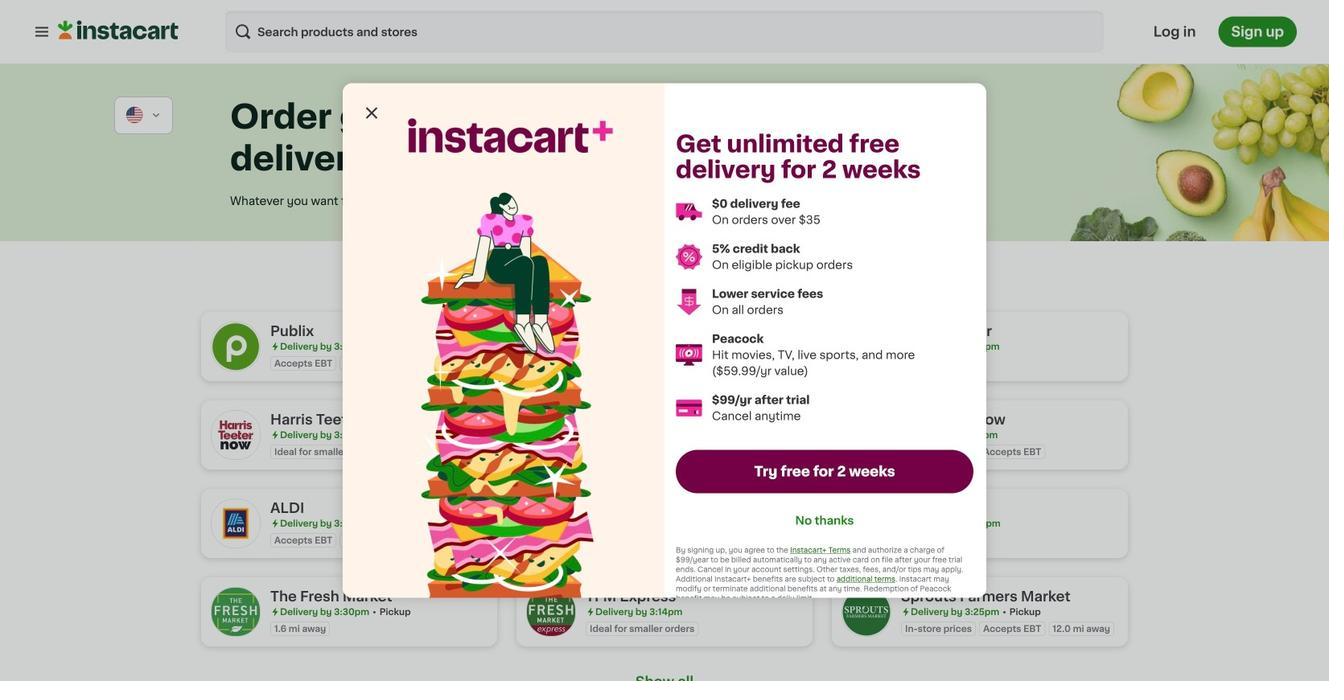 Task type: vqa. For each thing, say whether or not it's contained in the screenshot.
Quick Picks by Publix Image
yes



Task type: describe. For each thing, give the bounding box(es) containing it.
food lion image
[[527, 411, 576, 460]]

aldi express image
[[527, 499, 576, 549]]

food lion now image
[[842, 411, 892, 460]]

united states element
[[125, 105, 145, 126]]

tfm express image
[[527, 588, 576, 638]]

harris teeter delivery now image
[[211, 411, 261, 460]]

open main menu image
[[32, 22, 52, 41]]



Task type: locate. For each thing, give the bounding box(es) containing it.
quick picks by publix image
[[527, 322, 576, 372]]

aldi image
[[211, 499, 261, 549]]

instacart home image
[[58, 21, 179, 40]]

costco image
[[842, 499, 892, 549]]

get unlimited free delivery for 2 weeks dialog
[[343, 83, 987, 611]]

harris teeter image
[[842, 322, 892, 372]]

the fresh market image
[[211, 588, 261, 638]]

publix image
[[211, 322, 261, 372]]

sprouts farmers market image
[[842, 588, 892, 638]]



